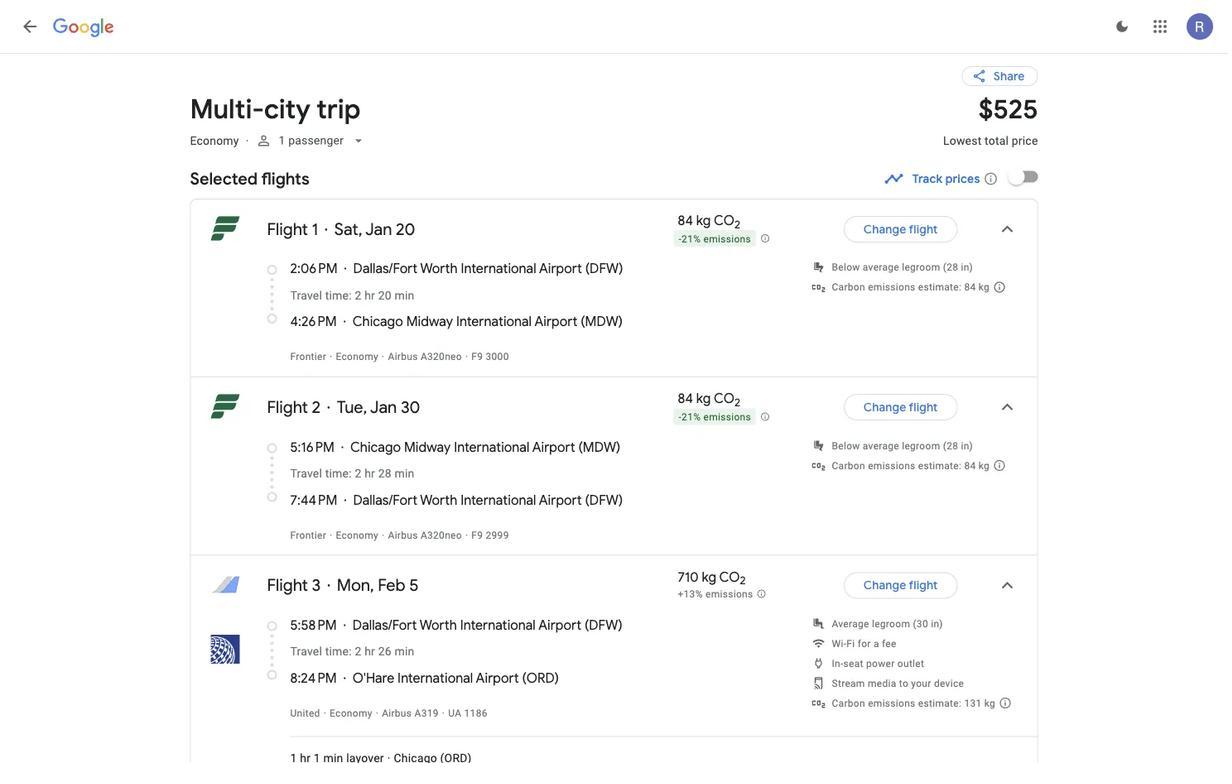 Task type: vqa. For each thing, say whether or not it's contained in the screenshot.
the bottommost location
no



Task type: locate. For each thing, give the bounding box(es) containing it.
0 vertical spatial (28
[[944, 262, 959, 274]]

 image for frontier
[[466, 351, 468, 363]]

1 travel from the top
[[290, 289, 322, 303]]

jan left 30
[[370, 397, 397, 418]]

co for mon, feb 5
[[720, 569, 740, 586]]

estimate: for 1
[[919, 282, 962, 293]]

1 vertical spatial a320neo
[[421, 530, 462, 541]]

1 left sat, on the left top
[[312, 219, 318, 240]]

Arrival time: 4:26 PM. text field
[[290, 314, 337, 331]]

below average legroom (28 in) for flight 1
[[832, 262, 974, 274]]

dallas/fort down the sat, jan 20
[[353, 261, 418, 278]]

carbon
[[832, 282, 866, 293], [832, 460, 866, 472], [832, 698, 866, 710]]

1 vertical spatial travel
[[290, 467, 322, 481]]

0 vertical spatial airbus a320neo
[[388, 351, 462, 363]]

Multi-city trip text field
[[190, 92, 924, 126]]

3 hr from the top
[[365, 645, 375, 659]]

525 us dollars element
[[979, 92, 1039, 126]]

frontier
[[290, 351, 326, 363], [290, 530, 326, 541]]

city
[[264, 92, 311, 126]]

midway
[[407, 314, 453, 331], [404, 439, 451, 456]]

1 (28 from the top
[[944, 262, 959, 274]]

2 vertical spatial airbus
[[382, 708, 412, 720]]

2 (28 from the top
[[944, 440, 959, 452]]

international for 5:16 pm
[[454, 439, 530, 456]]

go back image
[[20, 17, 40, 36]]

airbus a320neo up 5
[[388, 530, 462, 541]]

1 vertical spatial time:
[[325, 467, 352, 481]]

list
[[191, 200, 1038, 764]]

1 change flight from the top
[[864, 222, 938, 237]]

0 vertical spatial frontier
[[290, 351, 326, 363]]

1 min from the top
[[395, 289, 415, 303]]

flight
[[267, 219, 308, 240], [267, 397, 308, 418], [267, 575, 308, 596]]

travel up 8:24 pm text field
[[290, 645, 322, 659]]

1 time: from the top
[[325, 289, 352, 303]]

1 average from the top
[[863, 262, 900, 274]]

0 vertical spatial average
[[863, 262, 900, 274]]

5:16 pm
[[290, 439, 335, 456]]

1 frontier from the top
[[290, 351, 326, 363]]

1 flight from the top
[[909, 222, 938, 237]]

economy
[[190, 134, 239, 147], [336, 351, 379, 363], [336, 530, 379, 541], [330, 708, 373, 720]]

0 vertical spatial dallas/fort
[[353, 261, 418, 278]]

0 vertical spatial a320neo
[[421, 351, 462, 363]]

0 vertical spatial -21% emissions
[[679, 233, 751, 245]]

-21% emissions
[[679, 233, 751, 245], [679, 412, 751, 423]]

1 horizontal spatial 20
[[396, 219, 415, 240]]

travel for 1
[[290, 289, 322, 303]]

learn more about tracked prices image
[[984, 172, 999, 186]]

20 down the sat, jan 20
[[378, 289, 392, 303]]

2 vertical spatial (dfw)
[[585, 617, 623, 634]]

legroom
[[902, 262, 941, 274], [902, 440, 941, 452], [872, 618, 911, 630]]

midway down travel time: 2 hr 20 min
[[407, 314, 453, 331]]

1 a320neo from the top
[[421, 351, 462, 363]]

1 84 kg co 2 from the top
[[678, 213, 741, 232]]

1 vertical spatial estimate:
[[919, 460, 962, 472]]

1 down city
[[279, 134, 285, 147]]

1 vertical spatial change flight button
[[844, 388, 958, 428]]

dallas/fort down 28
[[353, 492, 418, 509]]

flight up '2:06 pm' on the top
[[267, 219, 308, 240]]

2 estimate: from the top
[[919, 460, 962, 472]]

frontier down 7:44 pm "text box"
[[290, 530, 326, 541]]

dallas/fort
[[353, 261, 418, 278], [353, 492, 418, 509], [353, 617, 417, 634]]

airbus a320neo for 1
[[388, 351, 462, 363]]

3 time: from the top
[[325, 645, 352, 659]]

change flight button
[[844, 210, 958, 249], [844, 388, 958, 428], [844, 566, 958, 606]]

0 vertical spatial carbon emissions estimate: 84 kilograms element
[[832, 282, 990, 293]]

change flight for sat, jan 20
[[864, 222, 938, 237]]

0 vertical spatial legroom
[[902, 262, 941, 274]]

2 frontier from the top
[[290, 530, 326, 541]]

1 hr from the top
[[365, 289, 375, 303]]

1 21% from the top
[[682, 233, 701, 245]]

0 vertical spatial midway
[[407, 314, 453, 331]]

21%
[[682, 233, 701, 245], [682, 412, 701, 423]]

 image left f9 3000
[[466, 351, 468, 363]]

price
[[1012, 134, 1039, 147]]

 image left "airbus a319"
[[376, 708, 379, 720]]

2 vertical spatial estimate:
[[919, 698, 962, 710]]

airbus a320neo
[[388, 351, 462, 363], [388, 530, 462, 541]]

0 vertical spatial time:
[[325, 289, 352, 303]]

3 min from the top
[[395, 645, 415, 659]]

0 vertical spatial hr
[[365, 289, 375, 303]]

carbon emissions estimate: 84 kg
[[832, 282, 990, 293], [832, 460, 990, 472]]

flight left 3
[[267, 575, 308, 596]]

min right 26 at the left of page
[[395, 645, 415, 659]]

co
[[714, 213, 735, 230], [714, 391, 735, 408], [720, 569, 740, 586]]

estimate: for 2
[[919, 460, 962, 472]]

1
[[279, 134, 285, 147], [312, 219, 318, 240]]

chicago for 5:16 pm
[[351, 439, 401, 456]]

2 min from the top
[[395, 467, 415, 481]]

0 vertical spatial airbus
[[388, 351, 418, 363]]

21% for flight 2
[[682, 412, 701, 423]]

hr
[[365, 289, 375, 303], [365, 467, 375, 481], [365, 645, 375, 659]]

2 flight from the top
[[267, 397, 308, 418]]

airport for 5:58 pm
[[539, 617, 582, 634]]

 image
[[327, 398, 330, 418], [466, 530, 468, 541], [324, 708, 327, 720], [442, 708, 445, 720], [388, 752, 391, 764]]

 image down "airbus a319"
[[388, 752, 391, 764]]

1 vertical spatial airbus
[[388, 530, 418, 541]]

airbus up 30
[[388, 351, 418, 363]]

list containing flight 1
[[191, 200, 1038, 764]]

0 vertical spatial 1
[[279, 134, 285, 147]]

estimate:
[[919, 282, 962, 293], [919, 460, 962, 472], [919, 698, 962, 710]]

2 vertical spatial  image
[[376, 708, 379, 720]]

2 time: from the top
[[325, 467, 352, 481]]

0 vertical spatial travel
[[290, 289, 322, 303]]

3 change flight button from the top
[[844, 566, 958, 606]]

0 horizontal spatial 20
[[378, 289, 392, 303]]

2 vertical spatial change flight button
[[844, 566, 958, 606]]

1 carbon from the top
[[832, 282, 866, 293]]

84 kg co 2 for flight 1
[[678, 213, 741, 232]]

1 vertical spatial airbus a320neo
[[388, 530, 462, 541]]

1 vertical spatial -21% emissions
[[679, 412, 751, 423]]

flight for sat, jan 20
[[909, 222, 938, 237]]

0 vertical spatial (dfw)
[[586, 261, 623, 278]]

0 vertical spatial co
[[714, 213, 735, 230]]

(30
[[913, 618, 929, 630]]

0 vertical spatial flight
[[267, 219, 308, 240]]

track prices
[[913, 172, 981, 186]]

2 vertical spatial in)
[[931, 618, 944, 630]]

 image down multi-
[[246, 134, 249, 147]]

2 hr from the top
[[365, 467, 375, 481]]

2 vertical spatial change
[[864, 579, 907, 594]]

min for flight 1
[[395, 289, 415, 303]]

1 vertical spatial below
[[832, 440, 861, 452]]

flight for flight 1
[[267, 219, 308, 240]]

2 airbus a320neo from the top
[[388, 530, 462, 541]]

airport
[[539, 261, 582, 278], [535, 314, 578, 331], [533, 439, 576, 456], [539, 492, 582, 509], [539, 617, 582, 634], [476, 670, 519, 687]]

change flight for mon, feb 5
[[864, 579, 938, 594]]

3 flight from the top
[[267, 575, 308, 596]]

2 vertical spatial worth
[[420, 617, 457, 634]]

2 vertical spatial travel
[[290, 645, 322, 659]]

dallas/fort for 7:44 pm
[[353, 492, 418, 509]]

2
[[735, 218, 741, 232], [355, 289, 362, 303], [735, 396, 741, 410], [312, 397, 321, 418], [355, 467, 362, 481], [740, 574, 746, 588], [355, 645, 362, 659]]

change flight
[[864, 222, 938, 237], [864, 400, 938, 415], [864, 579, 938, 594]]

1 estimate: from the top
[[919, 282, 962, 293]]

min right 28
[[395, 467, 415, 481]]

1 vertical spatial average
[[863, 440, 900, 452]]

0 horizontal spatial  image
[[246, 134, 249, 147]]

1 vertical spatial hr
[[365, 467, 375, 481]]

0 vertical spatial change flight
[[864, 222, 938, 237]]

worth for 2:06 pm
[[420, 261, 458, 278]]

 image right united
[[324, 708, 327, 720]]

wi-fi for a fee
[[832, 638, 897, 650]]

co for sat, jan 20
[[714, 213, 735, 230]]

1 vertical spatial chicago
[[351, 439, 401, 456]]

(ord)
[[522, 670, 559, 687]]

0 vertical spatial in)
[[962, 262, 974, 274]]

1 vertical spatial carbon emissions estimate: 84 kg
[[832, 460, 990, 472]]

1 vertical spatial carbon
[[832, 460, 866, 472]]

2 flight from the top
[[909, 400, 938, 415]]

0 vertical spatial chicago
[[353, 314, 403, 331]]

1 vertical spatial in)
[[962, 440, 974, 452]]

kg
[[697, 213, 711, 230], [979, 282, 990, 293], [697, 391, 711, 408], [979, 460, 990, 472], [702, 569, 717, 586], [985, 698, 996, 710]]

2 carbon emissions estimate: 84 kg from the top
[[832, 460, 990, 472]]

2 vertical spatial flight
[[909, 579, 938, 594]]

1 -21% emissions from the top
[[679, 233, 751, 245]]

1 vertical spatial chicago midway international airport (mdw)
[[351, 439, 621, 456]]

0 vertical spatial min
[[395, 289, 415, 303]]

dallas/fort worth international airport (dfw) for international
[[353, 261, 623, 278]]

kg inside 710 kg co 2
[[702, 569, 717, 586]]

- for 2
[[679, 412, 682, 423]]

1 vertical spatial 21%
[[682, 412, 701, 423]]

time: up 7:44 pm "text box"
[[325, 467, 352, 481]]

travel time: 2 hr 20 min
[[290, 289, 415, 303]]

tue,
[[337, 397, 367, 418]]

+13%
[[678, 589, 703, 601]]

chicago midway international airport (mdw) for 4:26 pm
[[353, 314, 623, 331]]

2 vertical spatial min
[[395, 645, 415, 659]]

change flight button for 20
[[844, 210, 958, 249]]

1 carbon emissions estimate: 84 kg from the top
[[832, 282, 990, 293]]

1 vertical spatial legroom
[[902, 440, 941, 452]]

131
[[965, 698, 982, 710]]

20 right sat, on the left top
[[396, 219, 415, 240]]

frontier down the 4:26 pm at top left
[[290, 351, 326, 363]]

average
[[832, 618, 870, 630]]

1 vertical spatial frontier
[[290, 530, 326, 541]]

lowest
[[944, 134, 982, 147]]

(28
[[944, 262, 959, 274], [944, 440, 959, 452]]

min for flight 2
[[395, 467, 415, 481]]

2 vertical spatial time:
[[325, 645, 352, 659]]

midway for 5:16 pm
[[404, 439, 451, 456]]

- for 1
[[679, 233, 682, 245]]

2 vertical spatial carbon
[[832, 698, 866, 710]]

airport for 5:16 pm
[[533, 439, 576, 456]]

1 vertical spatial -
[[679, 412, 682, 423]]

emissions
[[704, 233, 751, 245], [868, 282, 916, 293], [704, 412, 751, 423], [868, 460, 916, 472], [706, 589, 754, 601], [868, 698, 916, 710]]

(dfw)
[[586, 261, 623, 278], [585, 492, 623, 509], [585, 617, 623, 634]]

frontier for 1
[[290, 351, 326, 363]]

prices
[[946, 172, 981, 186]]

stream
[[832, 678, 866, 690]]

time:
[[325, 289, 352, 303], [325, 467, 352, 481], [325, 645, 352, 659]]

in)
[[962, 262, 974, 274], [962, 440, 974, 452], [931, 618, 944, 630]]

1 vertical spatial min
[[395, 467, 415, 481]]

2 vertical spatial flight
[[267, 575, 308, 596]]

2 vertical spatial co
[[720, 569, 740, 586]]

2 below average legroom (28 in) from the top
[[832, 440, 974, 452]]

2 vertical spatial change flight
[[864, 579, 938, 594]]

airbus up 5
[[388, 530, 418, 541]]

1 vertical spatial  image
[[466, 351, 468, 363]]

1 change from the top
[[864, 222, 907, 237]]

1 vertical spatial worth
[[420, 492, 458, 509]]

1 change flight button from the top
[[844, 210, 958, 249]]

0 vertical spatial change flight button
[[844, 210, 958, 249]]

(dfw) for (mdw)
[[586, 261, 623, 278]]

2 below from the top
[[832, 440, 861, 452]]

0 vertical spatial carbon emissions estimate: 84 kg
[[832, 282, 990, 293]]

0 vertical spatial -
[[679, 233, 682, 245]]

 image
[[246, 134, 249, 147], [466, 351, 468, 363], [376, 708, 379, 720]]

main content
[[190, 53, 1039, 764]]

(mdw) for 5:16 pm
[[579, 439, 621, 456]]

airbus
[[388, 351, 418, 363], [388, 530, 418, 541], [382, 708, 412, 720]]

travel time: 2 hr 28 min
[[290, 467, 415, 481]]

2 vertical spatial hr
[[365, 645, 375, 659]]

1 vertical spatial below average legroom (28 in)
[[832, 440, 974, 452]]

time: down departure time: 5:58 pm. text field
[[325, 645, 352, 659]]

1 vertical spatial dallas/fort
[[353, 492, 418, 509]]

midway down 30
[[404, 439, 451, 456]]

0 vertical spatial jan
[[365, 219, 392, 240]]

1 carbon emissions estimate: 84 kilograms element from the top
[[832, 282, 990, 293]]

2 vertical spatial dallas/fort worth international airport (dfw)
[[353, 617, 623, 634]]

0 vertical spatial change
[[864, 222, 907, 237]]

1 vertical spatial 84 kg co 2
[[678, 391, 741, 410]]

2 change from the top
[[864, 400, 907, 415]]

power
[[867, 658, 895, 670]]

airbus left a319
[[382, 708, 412, 720]]

travel for 2
[[290, 467, 322, 481]]

average for 2
[[863, 440, 900, 452]]

2 average from the top
[[863, 440, 900, 452]]

share button
[[963, 66, 1039, 86]]

2 - from the top
[[679, 412, 682, 423]]

f9 3000
[[472, 351, 509, 363]]

change for sat, jan 20
[[864, 222, 907, 237]]

1 vertical spatial midway
[[404, 439, 451, 456]]

1 below from the top
[[832, 262, 861, 274]]

selected flights
[[190, 168, 310, 189]]

jan right sat, on the left top
[[365, 219, 392, 240]]

change
[[864, 222, 907, 237], [864, 400, 907, 415], [864, 579, 907, 594]]

fi
[[847, 638, 855, 650]]

a320neo left f9 3000
[[421, 351, 462, 363]]

1 vertical spatial (dfw)
[[585, 492, 623, 509]]

0 vertical spatial carbon
[[832, 282, 866, 293]]

1 vertical spatial flight
[[267, 397, 308, 418]]

(mdw)
[[581, 314, 623, 331], [579, 439, 621, 456]]

min
[[395, 289, 415, 303], [395, 467, 415, 481], [395, 645, 415, 659]]

time: down '2:06 pm' on the top
[[325, 289, 352, 303]]

1 below average legroom (28 in) from the top
[[832, 262, 974, 274]]

carbon emissions estimate: 131 kilograms element
[[832, 698, 996, 710]]

None text field
[[944, 92, 1039, 162]]

1 horizontal spatial 1
[[312, 219, 318, 240]]

flight up "5:16 pm"
[[267, 397, 308, 418]]

carbon emissions estimate: 131 kg
[[832, 698, 996, 710]]

dallas/fort worth international airport (dfw)
[[353, 261, 623, 278], [353, 492, 623, 509], [353, 617, 623, 634]]

2 vertical spatial dallas/fort
[[353, 617, 417, 634]]

0 vertical spatial chicago midway international airport (mdw)
[[353, 314, 623, 331]]

sat,
[[334, 219, 363, 240]]

2 a320neo from the top
[[421, 530, 462, 541]]

2 84 kg co 2 from the top
[[678, 391, 741, 410]]

1 vertical spatial carbon emissions estimate: 84 kilograms element
[[832, 460, 990, 472]]

1 vertical spatial (mdw)
[[579, 439, 621, 456]]

1 airbus a320neo from the top
[[388, 351, 462, 363]]

international
[[461, 261, 537, 278], [456, 314, 532, 331], [454, 439, 530, 456], [461, 492, 536, 509], [460, 617, 536, 634], [398, 670, 473, 687]]

0 vertical spatial (mdw)
[[581, 314, 623, 331]]

2 -21% emissions from the top
[[679, 412, 751, 423]]

1 vertical spatial jan
[[370, 397, 397, 418]]

710 kg co 2
[[678, 569, 746, 588]]

0 vertical spatial dallas/fort worth international airport (dfw)
[[353, 261, 623, 278]]

airbus for 2
[[388, 530, 418, 541]]

2 carbon from the top
[[832, 460, 866, 472]]

co inside 710 kg co 2
[[720, 569, 740, 586]]

8:24 pm
[[290, 670, 337, 687]]

travel time: 2 hr 26 min
[[290, 645, 415, 659]]

f9 2999
[[472, 530, 509, 541]]

airbus a320neo up 30
[[388, 351, 462, 363]]

to
[[900, 678, 909, 690]]

average for 1
[[863, 262, 900, 274]]

0 vertical spatial 21%
[[682, 233, 701, 245]]

flight for flight 3
[[267, 575, 308, 596]]

2 carbon emissions estimate: 84 kilograms element from the top
[[832, 460, 990, 472]]

0 vertical spatial below
[[832, 262, 861, 274]]

below
[[832, 262, 861, 274], [832, 440, 861, 452]]

change appearance image
[[1103, 7, 1143, 46]]

chicago up 28
[[351, 439, 401, 456]]

carbon emissions estimate: 84 kilograms element
[[832, 282, 990, 293], [832, 460, 990, 472]]

flight 3
[[267, 575, 321, 596]]

worth
[[420, 261, 458, 278], [420, 492, 458, 509], [420, 617, 457, 634]]

below for flight 1
[[832, 262, 861, 274]]

3
[[312, 575, 321, 596]]

dallas/fort for 5:58 pm
[[353, 617, 417, 634]]

a320neo left f9 2999
[[421, 530, 462, 541]]

1 vertical spatial change
[[864, 400, 907, 415]]

chicago down travel time: 2 hr 20 min
[[353, 314, 403, 331]]

1 horizontal spatial  image
[[376, 708, 379, 720]]

3 change flight from the top
[[864, 579, 938, 594]]

total
[[985, 134, 1009, 147]]

2 change flight from the top
[[864, 400, 938, 415]]

1 vertical spatial (28
[[944, 440, 959, 452]]

chicago for 4:26 pm
[[353, 314, 403, 331]]

dallas/fort for 2:06 pm
[[353, 261, 418, 278]]

dallas/fort up 26 at the left of page
[[353, 617, 417, 634]]

o'hare
[[353, 670, 395, 687]]

(mdw) for 4:26 pm
[[581, 314, 623, 331]]

dallas/fort worth international airport (dfw) for airport
[[353, 617, 623, 634]]

2 21% from the top
[[682, 412, 701, 423]]

track
[[913, 172, 943, 186]]

min down the sat, jan 20
[[395, 289, 415, 303]]

travel up the 4:26 pm at top left
[[290, 289, 322, 303]]

$525 lowest total price
[[944, 92, 1039, 147]]

1 flight from the top
[[267, 219, 308, 240]]

2 horizontal spatial  image
[[466, 351, 468, 363]]

2 change flight button from the top
[[844, 388, 958, 428]]

(28 for flight 1
[[944, 262, 959, 274]]

1 vertical spatial 1
[[312, 219, 318, 240]]

2 travel from the top
[[290, 467, 322, 481]]

travel down 5:16 pm text box
[[290, 467, 322, 481]]

0 horizontal spatial 1
[[279, 134, 285, 147]]

1 - from the top
[[679, 233, 682, 245]]

3 change from the top
[[864, 579, 907, 594]]

united
[[290, 708, 320, 720]]

worth for 7:44 pm
[[420, 492, 458, 509]]

84
[[678, 213, 693, 230], [965, 282, 976, 293], [678, 391, 693, 408], [965, 460, 976, 472]]

3 flight from the top
[[909, 579, 938, 594]]

below average legroom (28 in)
[[832, 262, 974, 274], [832, 440, 974, 452]]



Task type: describe. For each thing, give the bounding box(es) containing it.
a319
[[415, 708, 439, 720]]

2:06 pm
[[290, 261, 338, 278]]

3 estimate: from the top
[[919, 698, 962, 710]]

 image right a319
[[442, 708, 445, 720]]

in-
[[832, 658, 844, 670]]

carbon emissions estimate: 84 kilograms element for flight 2
[[832, 460, 990, 472]]

airbus for 1
[[388, 351, 418, 363]]

5:58 pm
[[290, 617, 337, 634]]

international for 7:44 pm
[[461, 492, 536, 509]]

1 inside list
[[312, 219, 318, 240]]

Departure time: 5:58 PM. text field
[[290, 617, 337, 634]]

3 carbon from the top
[[832, 698, 866, 710]]

selected
[[190, 168, 258, 189]]

Departure time: 5:16 PM. text field
[[290, 439, 335, 456]]

jan for sat,
[[365, 219, 392, 240]]

change for mon, feb 5
[[864, 579, 907, 594]]

in) for flight 2
[[962, 440, 974, 452]]

3 travel from the top
[[290, 645, 322, 659]]

flight 1
[[267, 219, 318, 240]]

28
[[378, 467, 392, 481]]

economy up tue,
[[336, 351, 379, 363]]

1 inside popup button
[[279, 134, 285, 147]]

media
[[868, 678, 897, 690]]

-21% emissions for 1
[[679, 233, 751, 245]]

+13% emissions
[[678, 589, 754, 601]]

carbon emissions estimate: 84 kilograms element for flight 1
[[832, 282, 990, 293]]

outlet
[[898, 658, 925, 670]]

sat, jan 20
[[334, 219, 415, 240]]

carbon for flight 2
[[832, 460, 866, 472]]

multi-city trip
[[190, 92, 361, 126]]

airbus a320neo for 2
[[388, 530, 462, 541]]

1 vertical spatial co
[[714, 391, 735, 408]]

device
[[935, 678, 965, 690]]

your
[[912, 678, 932, 690]]

(dfw) for (ord)
[[585, 617, 623, 634]]

o'hare international airport (ord)
[[353, 670, 559, 687]]

multi-
[[190, 92, 264, 126]]

legroom for flight 1
[[902, 262, 941, 274]]

in) for flight 1
[[962, 262, 974, 274]]

1 vertical spatial dallas/fort worth international airport (dfw)
[[353, 492, 623, 509]]

-21% emissions for 2
[[679, 412, 751, 423]]

airport for 4:26 pm
[[535, 314, 578, 331]]

international for 2:06 pm
[[461, 261, 537, 278]]

0 vertical spatial 20
[[396, 219, 415, 240]]

fee
[[882, 638, 897, 650]]

 image for united
[[376, 708, 379, 720]]

a
[[874, 638, 880, 650]]

jan for tue,
[[370, 397, 397, 418]]

2 vertical spatial legroom
[[872, 618, 911, 630]]

ua 1186
[[448, 708, 488, 720]]

flight for mon, feb 5
[[909, 579, 938, 594]]

trip
[[317, 92, 361, 126]]

airbus a319
[[382, 708, 439, 720]]

(28 for flight 2
[[944, 440, 959, 452]]

30
[[401, 397, 421, 418]]

share
[[994, 69, 1025, 84]]

hr for flight 1
[[365, 289, 375, 303]]

for
[[858, 638, 871, 650]]

carbon emissions estimate: 84 kg for 1
[[832, 282, 990, 293]]

7:44 pm
[[290, 492, 338, 509]]

mon,
[[337, 575, 374, 596]]

main content containing multi-city trip
[[190, 53, 1039, 764]]

airport for 2:06 pm
[[539, 261, 582, 278]]

wi-
[[832, 638, 847, 650]]

worth for 5:58 pm
[[420, 617, 457, 634]]

1 passenger button
[[249, 121, 374, 161]]

2 inside 710 kg co 2
[[740, 574, 746, 588]]

airport for 7:44 pm
[[539, 492, 582, 509]]

 image left tue,
[[327, 398, 330, 418]]

economy up mon,
[[336, 530, 379, 541]]

mon, feb 5
[[337, 575, 419, 596]]

a320neo for 1
[[421, 351, 462, 363]]

flight for flight 2
[[267, 397, 308, 418]]

midway for 4:26 pm
[[407, 314, 453, 331]]

chicago midway international airport (mdw) for 5:16 pm
[[351, 439, 621, 456]]

loading results progress bar
[[0, 53, 1229, 56]]

feb
[[378, 575, 406, 596]]

seat
[[844, 658, 864, 670]]

below average legroom (28 in) for flight 2
[[832, 440, 974, 452]]

flight 2
[[267, 397, 321, 418]]

frontier for 2
[[290, 530, 326, 541]]

international for 5:58 pm
[[460, 617, 536, 634]]

$525
[[979, 92, 1039, 126]]

 image left f9 2999
[[466, 530, 468, 541]]

international for 4:26 pm
[[456, 314, 532, 331]]

1 passenger
[[279, 134, 344, 147]]

Arrival time: 7:44 PM. text field
[[290, 492, 338, 509]]

economy down o'hare at the left bottom
[[330, 708, 373, 720]]

carbon for flight 1
[[832, 282, 866, 293]]

a320neo for 2
[[421, 530, 462, 541]]

0 vertical spatial  image
[[246, 134, 249, 147]]

none text field containing $525
[[944, 92, 1039, 162]]

5
[[410, 575, 419, 596]]

Departure time: 2:06 PM. text field
[[290, 261, 338, 278]]

carbon emissions estimate: 84 kg for 2
[[832, 460, 990, 472]]

26
[[378, 645, 392, 659]]

time: for 2
[[325, 467, 352, 481]]

hr for flight 2
[[365, 467, 375, 481]]

economy down multi-
[[190, 134, 239, 147]]

Arrival time: 8:24 PM. text field
[[290, 670, 337, 687]]

710
[[678, 569, 699, 586]]

passenger
[[289, 134, 344, 147]]

average legroom (30 in)
[[832, 618, 944, 630]]

4:26 pm
[[290, 314, 337, 331]]

tue, jan 30
[[337, 397, 421, 418]]

below for flight 2
[[832, 440, 861, 452]]

84 kg co 2 for flight 2
[[678, 391, 741, 410]]

stream media to your device
[[832, 678, 965, 690]]

legroom for flight 2
[[902, 440, 941, 452]]

flights
[[261, 168, 310, 189]]

1 vertical spatial 20
[[378, 289, 392, 303]]

change flight button for 5
[[844, 566, 958, 606]]

21% for flight 1
[[682, 233, 701, 245]]

time: for 1
[[325, 289, 352, 303]]

in-seat power outlet
[[832, 658, 925, 670]]



